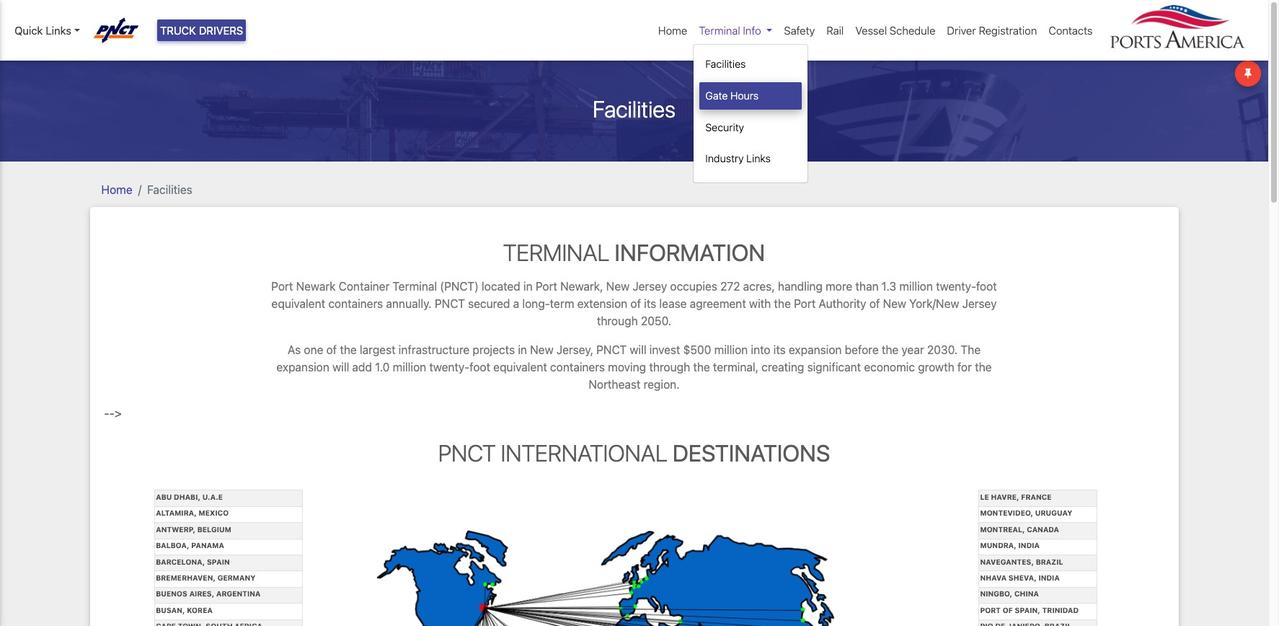Task type: vqa. For each thing, say whether or not it's contained in the screenshot.
invest
yes



Task type: locate. For each thing, give the bounding box(es) containing it.
terminal,
[[713, 361, 759, 374]]

authority
[[819, 297, 867, 310]]

0 horizontal spatial through
[[597, 314, 638, 327]]

more
[[826, 280, 853, 293]]

will left add
[[333, 361, 349, 374]]

spain,
[[1015, 606, 1041, 614]]

1.3
[[882, 280, 897, 293]]

jersey,
[[557, 343, 594, 356]]

million right 1.0
[[393, 361, 426, 374]]

germany
[[218, 573, 256, 582]]

port
[[271, 280, 293, 293], [536, 280, 558, 293], [794, 297, 816, 310], [981, 606, 1001, 614]]

1 vertical spatial its
[[774, 343, 786, 356]]

brazil
[[1036, 557, 1064, 566]]

home inside home link
[[659, 24, 688, 37]]

0 vertical spatial expansion
[[789, 343, 842, 356]]

the inside "port newark container terminal (pnct) located in port newark, new jersey occupies 272 acres, handling more than 1.3 million twenty-foot equivalent containers annually. pnct secured a long-term extension of its lease agreement with the port authority of new york/new jersey through 2050."
[[774, 297, 791, 310]]

foot inside "port newark container terminal (pnct) located in port newark, new jersey occupies 272 acres, handling more than 1.3 million twenty-foot equivalent containers annually. pnct secured a long-term extension of its lease agreement with the port authority of new york/new jersey through 2050."
[[977, 280, 997, 293]]

secured
[[468, 297, 510, 310]]

industry links
[[706, 152, 771, 165]]

drivers
[[199, 24, 243, 37]]

equivalent inside as one of the largest infrastructure projects in new jersey, pnct will invest $500 million into its expansion before the year 2030. the expansion will add 1.0 million twenty-foot equivalent containers moving through the terminal, creating significant economic growth for the northeast region.
[[494, 361, 547, 374]]

1 vertical spatial containers
[[550, 361, 605, 374]]

1 vertical spatial will
[[333, 361, 349, 374]]

twenty- down infrastructure
[[429, 361, 470, 374]]

0 horizontal spatial terminal
[[393, 280, 437, 293]]

foot inside as one of the largest infrastructure projects in new jersey, pnct will invest $500 million into its expansion before the year 2030. the expansion will add 1.0 million twenty-foot equivalent containers moving through the terminal, creating significant economic growth for the northeast region.
[[470, 361, 491, 374]]

terminal up newark,
[[503, 238, 610, 266]]

in
[[524, 280, 533, 293], [518, 343, 527, 356]]

through down invest
[[649, 361, 690, 374]]

containers down jersey,
[[550, 361, 605, 374]]

projects
[[473, 343, 515, 356]]

equivalent down newark
[[272, 297, 325, 310]]

0 vertical spatial new
[[606, 280, 630, 293]]

containers down container on the left top of page
[[328, 297, 383, 310]]

the right for
[[975, 361, 992, 374]]

0 vertical spatial home link
[[653, 17, 693, 44]]

will up moving
[[630, 343, 647, 356]]

of right one
[[326, 343, 337, 356]]

1 horizontal spatial jersey
[[963, 297, 997, 310]]

0 vertical spatial through
[[597, 314, 638, 327]]

bremerhaven,
[[156, 573, 216, 582]]

0 horizontal spatial foot
[[470, 361, 491, 374]]

1 horizontal spatial links
[[747, 152, 771, 165]]

the right with
[[774, 297, 791, 310]]

0 vertical spatial india
[[1019, 541, 1040, 550]]

2 vertical spatial facilities
[[147, 183, 192, 196]]

terminal for terminal info
[[699, 24, 741, 37]]

will
[[630, 343, 647, 356], [333, 361, 349, 374]]

jersey up the lease
[[633, 280, 667, 293]]

2 - from the left
[[109, 407, 115, 420]]

links for quick links
[[46, 24, 71, 37]]

0 horizontal spatial twenty-
[[429, 361, 470, 374]]

1 vertical spatial twenty-
[[429, 361, 470, 374]]

newark,
[[561, 280, 603, 293]]

in right the projects
[[518, 343, 527, 356]]

pnct inside "port newark container terminal (pnct) located in port newark, new jersey occupies 272 acres, handling more than 1.3 million twenty-foot equivalent containers annually. pnct secured a long-term extension of its lease agreement with the port authority of new york/new jersey through 2050."
[[435, 297, 465, 310]]

through
[[597, 314, 638, 327], [649, 361, 690, 374]]

balboa,
[[156, 541, 189, 550]]

driver
[[947, 24, 977, 37]]

safety link
[[779, 17, 821, 44]]

1 horizontal spatial facilities
[[593, 95, 676, 122]]

1 vertical spatial new
[[883, 297, 907, 310]]

india down the brazil
[[1039, 573, 1060, 582]]

bremerhaven, germany
[[156, 573, 256, 582]]

vessel
[[856, 24, 887, 37]]

uruguay
[[1036, 509, 1073, 517]]

terminal up annually.
[[393, 280, 437, 293]]

0 vertical spatial facilities
[[706, 58, 746, 70]]

1 horizontal spatial million
[[715, 343, 748, 356]]

driver registration link
[[942, 17, 1043, 44]]

1 vertical spatial equivalent
[[494, 361, 547, 374]]

montevideo, uruguay
[[981, 509, 1073, 517]]

1 horizontal spatial new
[[606, 280, 630, 293]]

expansion up significant
[[789, 343, 842, 356]]

1 vertical spatial links
[[747, 152, 771, 165]]

1 vertical spatial foot
[[470, 361, 491, 374]]

mundra, india
[[981, 541, 1040, 550]]

1 horizontal spatial equivalent
[[494, 361, 547, 374]]

0 vertical spatial terminal
[[699, 24, 741, 37]]

france
[[1022, 493, 1052, 501]]

industry
[[706, 152, 744, 165]]

ningbo, china
[[981, 590, 1039, 598]]

driver registration
[[947, 24, 1038, 37]]

0 horizontal spatial containers
[[328, 297, 383, 310]]

1 horizontal spatial containers
[[550, 361, 605, 374]]

0 horizontal spatial home
[[101, 183, 132, 196]]

antwerp,
[[156, 525, 195, 534]]

terminal left info
[[699, 24, 741, 37]]

1 horizontal spatial home link
[[653, 17, 693, 44]]

canada
[[1027, 525, 1060, 534]]

into
[[751, 343, 771, 356]]

links for industry links
[[747, 152, 771, 165]]

jersey right york/new
[[963, 297, 997, 310]]

altamira,
[[156, 509, 197, 517]]

1 vertical spatial home
[[101, 183, 132, 196]]

million
[[900, 280, 933, 293], [715, 343, 748, 356], [393, 361, 426, 374]]

0 horizontal spatial its
[[644, 297, 657, 310]]

1 vertical spatial pnct
[[597, 343, 627, 356]]

twenty- inside as one of the largest infrastructure projects in new jersey, pnct will invest $500 million into its expansion before the year 2030. the expansion will add 1.0 million twenty-foot equivalent containers moving through the terminal, creating significant economic growth for the northeast region.
[[429, 361, 470, 374]]

growth
[[918, 361, 955, 374]]

0 horizontal spatial will
[[333, 361, 349, 374]]

port up long-
[[536, 280, 558, 293]]

info
[[743, 24, 762, 37]]

million up york/new
[[900, 280, 933, 293]]

buenos aires, argentina
[[156, 590, 261, 598]]

links right the quick
[[46, 24, 71, 37]]

terminal inside "port newark container terminal (pnct) located in port newark, new jersey occupies 272 acres, handling more than 1.3 million twenty-foot equivalent containers annually. pnct secured a long-term extension of its lease agreement with the port authority of new york/new jersey through 2050."
[[393, 280, 437, 293]]

0 horizontal spatial new
[[530, 343, 554, 356]]

equivalent down the projects
[[494, 361, 547, 374]]

security link
[[700, 114, 802, 141]]

1 vertical spatial million
[[715, 343, 748, 356]]

1 horizontal spatial through
[[649, 361, 690, 374]]

2050.
[[641, 314, 672, 327]]

terminal info
[[699, 24, 762, 37]]

0 vertical spatial jersey
[[633, 280, 667, 293]]

new inside as one of the largest infrastructure projects in new jersey, pnct will invest $500 million into its expansion before the year 2030. the expansion will add 1.0 million twenty-foot equivalent containers moving through the terminal, creating significant economic growth for the northeast region.
[[530, 343, 554, 356]]

registration
[[979, 24, 1038, 37]]

long-
[[523, 297, 550, 310]]

port of spain, trinidad
[[981, 606, 1079, 614]]

new up the extension
[[606, 280, 630, 293]]

foot down the projects
[[470, 361, 491, 374]]

2 vertical spatial pnct
[[438, 439, 496, 467]]

0 vertical spatial million
[[900, 280, 933, 293]]

2 horizontal spatial facilities
[[706, 58, 746, 70]]

1 vertical spatial terminal
[[503, 238, 610, 266]]

1 horizontal spatial will
[[630, 343, 647, 356]]

containers inside as one of the largest infrastructure projects in new jersey, pnct will invest $500 million into its expansion before the year 2030. the expansion will add 1.0 million twenty-foot equivalent containers moving through the terminal, creating significant economic growth for the northeast region.
[[550, 361, 605, 374]]

million up 'terminal,'
[[715, 343, 748, 356]]

links down security link
[[747, 152, 771, 165]]

1 vertical spatial expansion
[[277, 361, 330, 374]]

navegantes,
[[981, 557, 1034, 566]]

moving
[[608, 361, 646, 374]]

0 horizontal spatial links
[[46, 24, 71, 37]]

0 vertical spatial home
[[659, 24, 688, 37]]

$500
[[684, 343, 712, 356]]

1 horizontal spatial expansion
[[789, 343, 842, 356]]

navegantes, brazil
[[981, 557, 1064, 566]]

1 horizontal spatial foot
[[977, 280, 997, 293]]

through down the extension
[[597, 314, 638, 327]]

1 vertical spatial through
[[649, 361, 690, 374]]

0 vertical spatial pnct
[[435, 297, 465, 310]]

2 vertical spatial new
[[530, 343, 554, 356]]

2 vertical spatial million
[[393, 361, 426, 374]]

0 vertical spatial equivalent
[[272, 297, 325, 310]]

2 horizontal spatial terminal
[[699, 24, 741, 37]]

trinidad
[[1043, 606, 1079, 614]]

0 horizontal spatial equivalent
[[272, 297, 325, 310]]

2 vertical spatial terminal
[[393, 280, 437, 293]]

contacts link
[[1043, 17, 1099, 44]]

0 vertical spatial containers
[[328, 297, 383, 310]]

1 vertical spatial in
[[518, 343, 527, 356]]

twenty- up york/new
[[936, 280, 977, 293]]

1 horizontal spatial its
[[774, 343, 786, 356]]

1 horizontal spatial terminal
[[503, 238, 610, 266]]

>
[[115, 407, 122, 420]]

le havre, france
[[981, 493, 1052, 501]]

0 horizontal spatial facilities
[[147, 183, 192, 196]]

pnct inside as one of the largest infrastructure projects in new jersey, pnct will invest $500 million into its expansion before the year 2030. the expansion will add 1.0 million twenty-foot equivalent containers moving through the terminal, creating significant economic growth for the northeast region.
[[597, 343, 627, 356]]

million inside "port newark container terminal (pnct) located in port newark, new jersey occupies 272 acres, handling more than 1.3 million twenty-foot equivalent containers annually. pnct secured a long-term extension of its lease agreement with the port authority of new york/new jersey through 2050."
[[900, 280, 933, 293]]

busan, korea
[[156, 606, 213, 614]]

its up 2050.
[[644, 297, 657, 310]]

container
[[339, 280, 390, 293]]

as
[[288, 343, 301, 356]]

new left jersey,
[[530, 343, 554, 356]]

1 vertical spatial home link
[[101, 183, 132, 196]]

invest
[[650, 343, 681, 356]]

extension
[[577, 297, 628, 310]]

india up navegantes, brazil
[[1019, 541, 1040, 550]]

quick links link
[[14, 22, 80, 39]]

argentina
[[216, 590, 261, 598]]

1 horizontal spatial twenty-
[[936, 280, 977, 293]]

in up long-
[[524, 280, 533, 293]]

containers inside "port newark container terminal (pnct) located in port newark, new jersey occupies 272 acres, handling more than 1.3 million twenty-foot equivalent containers annually. pnct secured a long-term extension of its lease agreement with the port authority of new york/new jersey through 2050."
[[328, 297, 383, 310]]

1 horizontal spatial home
[[659, 24, 688, 37]]

abu
[[156, 493, 172, 501]]

0 vertical spatial foot
[[977, 280, 997, 293]]

0 vertical spatial links
[[46, 24, 71, 37]]

through inside as one of the largest infrastructure projects in new jersey, pnct will invest $500 million into its expansion before the year 2030. the expansion will add 1.0 million twenty-foot equivalent containers moving through the terminal, creating significant economic growth for the northeast region.
[[649, 361, 690, 374]]

foot up the
[[977, 280, 997, 293]]

1 - from the left
[[104, 407, 109, 420]]

1 vertical spatial facilities
[[593, 95, 676, 122]]

expansion down as
[[277, 361, 330, 374]]

year
[[902, 343, 924, 356]]

of down than
[[870, 297, 880, 310]]

the down $500
[[693, 361, 710, 374]]

one
[[304, 343, 323, 356]]

destinations
[[673, 439, 830, 467]]

0 vertical spatial in
[[524, 280, 533, 293]]

spain
[[207, 557, 230, 566]]

2 horizontal spatial million
[[900, 280, 933, 293]]

0 vertical spatial twenty-
[[936, 280, 977, 293]]

new down 1.3
[[883, 297, 907, 310]]

its up creating
[[774, 343, 786, 356]]

industry links link
[[700, 145, 802, 172]]

rail image
[[375, 525, 894, 626]]

0 vertical spatial its
[[644, 297, 657, 310]]

containers
[[328, 297, 383, 310], [550, 361, 605, 374]]

significant
[[808, 361, 861, 374]]

of inside as one of the largest infrastructure projects in new jersey, pnct will invest $500 million into its expansion before the year 2030. the expansion will add 1.0 million twenty-foot equivalent containers moving through the terminal, creating significant economic growth for the northeast region.
[[326, 343, 337, 356]]



Task type: describe. For each thing, give the bounding box(es) containing it.
the up economic
[[882, 343, 899, 356]]

(pnct)
[[440, 280, 479, 293]]

lease
[[660, 297, 687, 310]]

le
[[981, 493, 990, 501]]

gate hours
[[706, 89, 759, 102]]

antwerp, belgium
[[156, 525, 231, 534]]

through inside "port newark container terminal (pnct) located in port newark, new jersey occupies 272 acres, handling more than 1.3 million twenty-foot equivalent containers annually. pnct secured a long-term extension of its lease agreement with the port authority of new york/new jersey through 2050."
[[597, 314, 638, 327]]

dhabi,
[[174, 493, 201, 501]]

0 horizontal spatial expansion
[[277, 361, 330, 374]]

port down handling
[[794, 297, 816, 310]]

gate
[[706, 89, 728, 102]]

-->
[[104, 407, 122, 420]]

balboa, panama
[[156, 541, 224, 550]]

its inside "port newark container terminal (pnct) located in port newark, new jersey occupies 272 acres, handling more than 1.3 million twenty-foot equivalent containers annually. pnct secured a long-term extension of its lease agreement with the port authority of new york/new jersey through 2050."
[[644, 297, 657, 310]]

the
[[961, 343, 981, 356]]

as one of the largest infrastructure projects in new jersey, pnct will invest $500 million into its expansion before the year 2030. the expansion will add 1.0 million twenty-foot equivalent containers moving through the terminal, creating significant economic growth for the northeast region.
[[277, 343, 992, 391]]

barcelona,
[[156, 557, 205, 566]]

altamira, mexico
[[156, 509, 229, 517]]

truck
[[160, 24, 196, 37]]

port left newark
[[271, 280, 293, 293]]

mundra,
[[981, 541, 1017, 550]]

nhava
[[981, 573, 1007, 582]]

creating
[[762, 361, 805, 374]]

northeast
[[589, 378, 641, 391]]

information
[[615, 238, 765, 266]]

terminal info link
[[693, 17, 779, 44]]

abu dhabi, u.a.e
[[156, 493, 223, 501]]

sheva,
[[1009, 573, 1037, 582]]

agreement
[[690, 297, 746, 310]]

panama
[[191, 541, 224, 550]]

busan,
[[156, 606, 185, 614]]

largest
[[360, 343, 396, 356]]

1 vertical spatial jersey
[[963, 297, 997, 310]]

port newark container terminal (pnct) located in port newark, new jersey occupies 272 acres, handling more than 1.3 million twenty-foot equivalent containers annually. pnct secured a long-term extension of its lease agreement with the port authority of new york/new jersey through 2050.
[[271, 280, 997, 327]]

region.
[[644, 378, 680, 391]]

truck drivers link
[[157, 19, 246, 41]]

with
[[749, 297, 771, 310]]

2030.
[[928, 343, 958, 356]]

gate hours link
[[700, 82, 802, 109]]

acres,
[[744, 280, 775, 293]]

rail
[[827, 24, 844, 37]]

0 horizontal spatial home link
[[101, 183, 132, 196]]

the up add
[[340, 343, 357, 356]]

of up 2050.
[[631, 297, 641, 310]]

montevideo,
[[981, 509, 1034, 517]]

0 vertical spatial will
[[630, 343, 647, 356]]

quick links
[[14, 24, 71, 37]]

272
[[721, 280, 740, 293]]

quick
[[14, 24, 43, 37]]

1 vertical spatial india
[[1039, 573, 1060, 582]]

pnct international destinations
[[438, 439, 830, 467]]

twenty- inside "port newark container terminal (pnct) located in port newark, new jersey occupies 272 acres, handling more than 1.3 million twenty-foot equivalent containers annually. pnct secured a long-term extension of its lease agreement with the port authority of new york/new jersey through 2050."
[[936, 280, 977, 293]]

in inside "port newark container terminal (pnct) located in port newark, new jersey occupies 272 acres, handling more than 1.3 million twenty-foot equivalent containers annually. pnct secured a long-term extension of its lease agreement with the port authority of new york/new jersey through 2050."
[[524, 280, 533, 293]]

u.a.e
[[202, 493, 223, 501]]

occupies
[[670, 280, 718, 293]]

port down ningbo,
[[981, 606, 1001, 614]]

0 horizontal spatial jersey
[[633, 280, 667, 293]]

safety
[[784, 24, 815, 37]]

infrastructure
[[399, 343, 470, 356]]

nhava sheva, india
[[981, 573, 1060, 582]]

2 horizontal spatial new
[[883, 297, 907, 310]]

than
[[856, 280, 879, 293]]

in inside as one of the largest infrastructure projects in new jersey, pnct will invest $500 million into its expansion before the year 2030. the expansion will add 1.0 million twenty-foot equivalent containers moving through the terminal, creating significant economic growth for the northeast region.
[[518, 343, 527, 356]]

montreal,
[[981, 525, 1025, 534]]

terminal for terminal information
[[503, 238, 610, 266]]

belgium
[[197, 525, 231, 534]]

add
[[352, 361, 372, 374]]

buenos
[[156, 590, 187, 598]]

its inside as one of the largest infrastructure projects in new jersey, pnct will invest $500 million into its expansion before the year 2030. the expansion will add 1.0 million twenty-foot equivalent containers moving through the terminal, creating significant economic growth for the northeast region.
[[774, 343, 786, 356]]

korea
[[187, 606, 213, 614]]

1.0
[[375, 361, 390, 374]]

for
[[958, 361, 972, 374]]

montreal, canada
[[981, 525, 1060, 534]]

havre,
[[991, 493, 1020, 501]]

vessel schedule link
[[850, 17, 942, 44]]

0 horizontal spatial million
[[393, 361, 426, 374]]

mexico
[[199, 509, 229, 517]]

terminal information
[[503, 238, 765, 266]]

china
[[1015, 590, 1039, 598]]

handling
[[778, 280, 823, 293]]

rail link
[[821, 17, 850, 44]]

equivalent inside "port newark container terminal (pnct) located in port newark, new jersey occupies 272 acres, handling more than 1.3 million twenty-foot equivalent containers annually. pnct secured a long-term extension of its lease agreement with the port authority of new york/new jersey through 2050."
[[272, 297, 325, 310]]

term
[[550, 297, 574, 310]]

of down ningbo, china in the bottom right of the page
[[1003, 606, 1013, 614]]

barcelona, spain
[[156, 557, 230, 566]]

facilities link
[[700, 51, 802, 78]]



